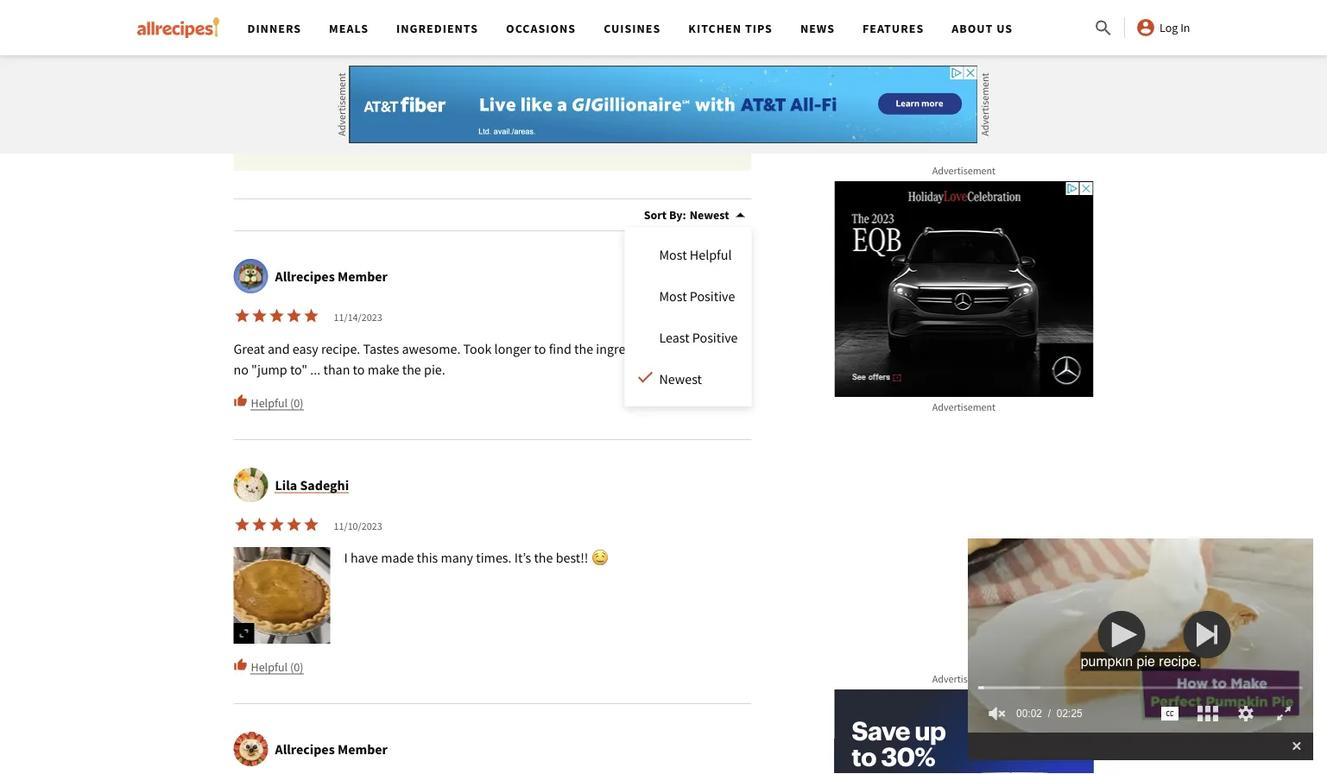 Task type: describe. For each thing, give the bounding box(es) containing it.
many
[[441, 549, 473, 567]]

to"
[[290, 361, 308, 378]]

11/10/2023
[[334, 520, 382, 533]]

🤤
[[591, 549, 605, 567]]

on
[[689, 37, 704, 55]]

occasions link
[[506, 21, 576, 36]]

than
[[323, 361, 350, 378]]

02:25 timer
[[1042, 695, 1083, 733]]

least positive
[[659, 329, 738, 346]]

...
[[310, 361, 321, 378]]

recipe.
[[321, 340, 360, 358]]

great and easy recipe.  tastes awesome.  took longer to find the ingredients (since there is no "jump to" ... than to make the pie.
[[234, 340, 743, 378]]

0 vertical spatial newest
[[690, 207, 729, 223]]

pie.
[[424, 361, 445, 378]]

not
[[275, 37, 296, 55]]

00:02 timer
[[1017, 695, 1042, 733]]

and inside not impressed. i followed the recipe to the letter. a thick skin developed on top of the pie that ballooned in the oven. the end result looked like a shar pei. the pumpkin itself was mild in taste and over baked.
[[508, 79, 531, 96]]

0 horizontal spatial i
[[344, 549, 348, 567]]

recipe
[[446, 37, 482, 55]]

most positive
[[659, 288, 735, 305]]

impressed.
[[299, 37, 362, 55]]

a
[[663, 58, 670, 75]]

meals link
[[329, 21, 369, 36]]

log in link
[[1136, 17, 1191, 38]]

easy
[[293, 340, 319, 358]]

cuisines
[[604, 21, 661, 36]]

(0) for 11/14/2023
[[290, 395, 304, 411]]

longer
[[495, 340, 532, 358]]

newest inside newest button
[[659, 371, 702, 388]]

helpful (0) for 11/10/2023
[[251, 660, 304, 675]]

of
[[297, 58, 309, 75]]

the down recipe
[[456, 58, 475, 75]]

helpful (107)
[[292, 113, 357, 128]]

1 vertical spatial to
[[534, 340, 546, 358]]

end
[[536, 58, 559, 75]]

was
[[410, 79, 432, 96]]

helpful right thumb up image
[[251, 395, 288, 411]]

star image down lila sadeghi link
[[303, 517, 320, 534]]

star image up "jump
[[268, 308, 285, 325]]

1 member from the top
[[338, 268, 388, 285]]

sadeghi
[[300, 477, 349, 494]]

cuisines link
[[604, 21, 661, 36]]

log in
[[1160, 20, 1191, 35]]

have
[[351, 549, 378, 567]]

positive for least positive
[[693, 329, 738, 346]]

helpful (0) for 11/14/2023
[[251, 395, 304, 411]]

select a sort option element
[[690, 207, 752, 224]]

most for most helpful
[[659, 246, 687, 264]]

best!!
[[556, 549, 589, 567]]

1 vertical spatial in
[[464, 79, 475, 96]]

thick
[[568, 37, 597, 55]]

"jump
[[251, 361, 287, 378]]

developed
[[626, 37, 687, 55]]

oven.
[[477, 58, 509, 75]]

in
[[1181, 20, 1191, 35]]

is
[[734, 340, 743, 358]]

least positive button
[[659, 327, 738, 348]]

positive for most positive
[[690, 288, 735, 305]]

looked
[[597, 58, 637, 75]]

that
[[354, 58, 378, 75]]

top
[[275, 58, 295, 75]]

occasions
[[506, 21, 576, 36]]

most helpful
[[659, 246, 732, 264]]

news link
[[801, 21, 835, 36]]

1 allrecipes member from the top
[[275, 268, 388, 285]]

dinners link
[[247, 21, 301, 36]]

it's
[[514, 549, 531, 567]]

log
[[1160, 20, 1178, 35]]

2 vertical spatial advertisement region
[[835, 690, 1094, 775]]

taste
[[477, 79, 506, 96]]

most for most positive
[[659, 288, 687, 305]]

0 horizontal spatial in
[[442, 58, 453, 75]]

like
[[639, 58, 660, 75]]

to inside not impressed. i followed the recipe to the letter. a thick skin developed on top of the pie that ballooned in the oven. the end result looked like a shar pei. the pumpkin itself was mild in taste and over baked.
[[485, 37, 497, 55]]

tips
[[745, 21, 773, 36]]

helpful (0) button for 11/10/2023
[[234, 658, 304, 676]]

(0) for 11/10/2023
[[290, 660, 304, 675]]

dinners
[[247, 21, 301, 36]]

star image up great
[[251, 308, 268, 325]]

over
[[533, 79, 559, 96]]

times.
[[476, 549, 512, 567]]

least
[[659, 329, 690, 346]]

followed
[[371, 37, 422, 55]]

and inside the great and easy recipe.  tastes awesome.  took longer to find the ingredients (since there is no "jump to" ... than to make the pie.
[[268, 340, 290, 358]]

no
[[234, 361, 249, 378]]

2 member from the top
[[338, 741, 388, 758]]



Task type: vqa. For each thing, say whether or not it's contained in the screenshot.
1 ½ teaspoons salt
no



Task type: locate. For each thing, give the bounding box(es) containing it.
0 vertical spatial in
[[442, 58, 453, 75]]

0 vertical spatial allrecipes
[[275, 268, 335, 285]]

the right of
[[312, 58, 331, 75]]

and left over
[[508, 79, 531, 96]]

i
[[365, 37, 369, 55], [344, 549, 348, 567]]

helpful (0) button down "jump
[[234, 394, 304, 412]]

tastes
[[363, 340, 399, 358]]

allrecipes
[[275, 268, 335, 285], [275, 741, 335, 758]]

0 vertical spatial positive
[[690, 288, 735, 305]]

about us link
[[952, 21, 1013, 36]]

ingredients
[[596, 340, 661, 358]]

letter.
[[521, 37, 555, 55]]

0 vertical spatial i
[[365, 37, 369, 55]]

the
[[512, 58, 534, 75], [299, 79, 321, 96]]

lila sadeghi link
[[275, 477, 349, 494]]

great
[[234, 340, 265, 358]]

1 most from the top
[[659, 246, 687, 264]]

itself
[[379, 79, 407, 96]]

thumb up image
[[234, 394, 247, 408]]

mild
[[435, 79, 461, 96]]

the left end
[[512, 58, 534, 75]]

1 horizontal spatial and
[[508, 79, 531, 96]]

helpful (0) right thumb up icon
[[251, 660, 304, 675]]

the
[[424, 37, 444, 55], [500, 37, 519, 55], [312, 58, 331, 75], [456, 58, 475, 75], [574, 340, 593, 358], [402, 361, 421, 378], [534, 549, 553, 567]]

star image up easy at the left top of the page
[[285, 308, 303, 325]]

1 helpful (0) from the top
[[251, 395, 304, 411]]

search image
[[1093, 18, 1114, 39]]

kitchen
[[689, 21, 742, 36]]

(0) down to"
[[290, 395, 304, 411]]

i have made this many times. it's the best!!  🤤
[[344, 549, 605, 567]]

ingredients
[[396, 21, 479, 36]]

1 vertical spatial and
[[268, 340, 290, 358]]

positive inside button
[[693, 329, 738, 346]]

awesome.
[[402, 340, 461, 358]]

the down of
[[299, 79, 321, 96]]

about
[[952, 21, 994, 36]]

0 vertical spatial helpful (0)
[[251, 395, 304, 411]]

2 vertical spatial to
[[353, 361, 365, 378]]

1 horizontal spatial to
[[485, 37, 497, 55]]

navigation
[[234, 0, 1093, 55]]

and
[[508, 79, 531, 96], [268, 340, 290, 358]]

features link
[[863, 21, 924, 36]]

1 vertical spatial advertisement region
[[835, 181, 1094, 397]]

the left the pie.
[[402, 361, 421, 378]]

0 vertical spatial the
[[512, 58, 534, 75]]

in
[[442, 58, 453, 75], [464, 79, 475, 96]]

helpful
[[292, 113, 329, 128], [690, 246, 732, 264], [251, 395, 288, 411], [251, 660, 288, 675]]

news
[[801, 21, 835, 36]]

helpful (0)
[[251, 395, 304, 411], [251, 660, 304, 675]]

positive inside button
[[690, 288, 735, 305]]

star image
[[251, 308, 268, 325], [268, 308, 285, 325], [285, 308, 303, 325], [285, 517, 303, 534], [303, 517, 320, 534]]

newest down (since
[[659, 371, 702, 388]]

ballooned
[[381, 58, 439, 75]]

about us
[[952, 21, 1013, 36]]

this
[[417, 549, 438, 567]]

skin
[[599, 37, 623, 55]]

find
[[549, 340, 572, 358]]

helpful down select a sort option element
[[690, 246, 732, 264]]

most helpful button
[[659, 245, 738, 265]]

star image down lila
[[285, 517, 303, 534]]

lila
[[275, 477, 297, 494]]

1 vertical spatial allrecipes member
[[275, 741, 388, 758]]

user photo upload image
[[234, 548, 330, 644]]

in up mild
[[442, 58, 453, 75]]

baked.
[[562, 79, 600, 96]]

and up "jump
[[268, 340, 290, 358]]

1 vertical spatial member
[[338, 741, 388, 758]]

1 vertical spatial i
[[344, 549, 348, 567]]

to up oven. at left top
[[485, 37, 497, 55]]

1 allrecipes from the top
[[275, 268, 335, 285]]

most down by:
[[659, 246, 687, 264]]

i inside not impressed. i followed the recipe to the letter. a thick skin developed on top of the pie that ballooned in the oven. the end result looked like a shar pei. the pumpkin itself was mild in taste and over baked.
[[365, 37, 369, 55]]

make
[[368, 361, 399, 378]]

unmute button group
[[979, 695, 1017, 733]]

i left "have"
[[344, 549, 348, 567]]

1 vertical spatial most
[[659, 288, 687, 305]]

most inside button
[[659, 288, 687, 305]]

the right find
[[574, 340, 593, 358]]

newest right by:
[[690, 207, 729, 223]]

ingredients link
[[396, 21, 479, 36]]

helpful (0) button for 11/14/2023
[[234, 394, 304, 412]]

0 vertical spatial advertisement region
[[349, 66, 978, 143]]

the right it's
[[534, 549, 553, 567]]

1 helpful (0) button from the top
[[234, 394, 304, 412]]

1 vertical spatial positive
[[693, 329, 738, 346]]

(0) right thumb up icon
[[290, 660, 304, 675]]

1 horizontal spatial i
[[365, 37, 369, 55]]

result
[[561, 58, 594, 75]]

meals
[[329, 21, 369, 36]]

there
[[701, 340, 731, 358]]

0 horizontal spatial to
[[353, 361, 365, 378]]

by:
[[669, 207, 686, 223]]

newest button
[[659, 369, 738, 390]]

1 (0) from the top
[[290, 395, 304, 411]]

sort by: newest
[[644, 207, 729, 223]]

helpful (0) down "jump
[[251, 395, 304, 411]]

2 (0) from the top
[[290, 660, 304, 675]]

kitchen tips
[[689, 21, 773, 36]]

star image
[[234, 308, 251, 325], [303, 308, 320, 325], [234, 517, 251, 534], [251, 517, 268, 534], [268, 517, 285, 534]]

(107)
[[332, 113, 357, 128]]

1 vertical spatial allrecipes
[[275, 741, 335, 758]]

(since
[[664, 340, 698, 358]]

kitchen tips link
[[689, 21, 773, 36]]

helpful (107) button
[[275, 112, 357, 130]]

us
[[997, 21, 1013, 36]]

1 horizontal spatial in
[[464, 79, 475, 96]]

i up that
[[365, 37, 369, 55]]

account image
[[1136, 17, 1157, 38]]

0 vertical spatial allrecipes member
[[275, 268, 388, 285]]

0 vertical spatial most
[[659, 246, 687, 264]]

0 horizontal spatial the
[[299, 79, 321, 96]]

helpful left (107)
[[292, 113, 329, 128]]

member
[[338, 268, 388, 285], [338, 741, 388, 758]]

helpful (0) button down user photo upload
[[234, 658, 304, 676]]

took
[[463, 340, 492, 358]]

1 vertical spatial the
[[299, 79, 321, 96]]

shar
[[672, 58, 697, 75]]

2 allrecipes from the top
[[275, 741, 335, 758]]

pumpkin
[[324, 79, 376, 96]]

to right than
[[353, 361, 365, 378]]

0 vertical spatial and
[[508, 79, 531, 96]]

allrecipes member
[[275, 268, 388, 285], [275, 741, 388, 758]]

2 most from the top
[[659, 288, 687, 305]]

02:25
[[1057, 708, 1083, 720]]

11/14/2023
[[334, 311, 382, 324]]

helpful right thumb up icon
[[251, 660, 288, 675]]

0 vertical spatial to
[[485, 37, 497, 55]]

pie
[[334, 58, 352, 75]]

the up oven. at left top
[[500, 37, 519, 55]]

most inside button
[[659, 246, 687, 264]]

most positive button
[[659, 286, 738, 307]]

1 vertical spatial newest
[[659, 371, 702, 388]]

made
[[381, 549, 414, 567]]

pei.
[[275, 79, 296, 96]]

advertisement region
[[349, 66, 978, 143], [835, 181, 1094, 397], [835, 690, 1094, 775]]

home image
[[137, 17, 220, 38]]

lila sadeghi
[[275, 477, 349, 494]]

0 horizontal spatial and
[[268, 340, 290, 358]]

0 vertical spatial member
[[338, 268, 388, 285]]

1 horizontal spatial the
[[512, 58, 534, 75]]

in right mild
[[464, 79, 475, 96]]

2 horizontal spatial to
[[534, 340, 546, 358]]

features
[[863, 21, 924, 36]]

most up the least
[[659, 288, 687, 305]]

to left find
[[534, 340, 546, 358]]

positive
[[690, 288, 735, 305], [693, 329, 738, 346]]

0 vertical spatial helpful (0) button
[[234, 394, 304, 412]]

0 vertical spatial (0)
[[290, 395, 304, 411]]

00:02
[[1017, 708, 1042, 720]]

2 helpful (0) button from the top
[[234, 658, 304, 676]]

2 helpful (0) from the top
[[251, 660, 304, 675]]

thumb up image
[[234, 659, 247, 672]]

1 vertical spatial helpful (0) button
[[234, 658, 304, 676]]

(0)
[[290, 395, 304, 411], [290, 660, 304, 675]]

navigation containing dinners
[[234, 0, 1093, 55]]

1 vertical spatial helpful (0)
[[251, 660, 304, 675]]

the down ingredients link
[[424, 37, 444, 55]]

1 vertical spatial (0)
[[290, 660, 304, 675]]

2 allrecipes member from the top
[[275, 741, 388, 758]]

sort
[[644, 207, 667, 223]]



